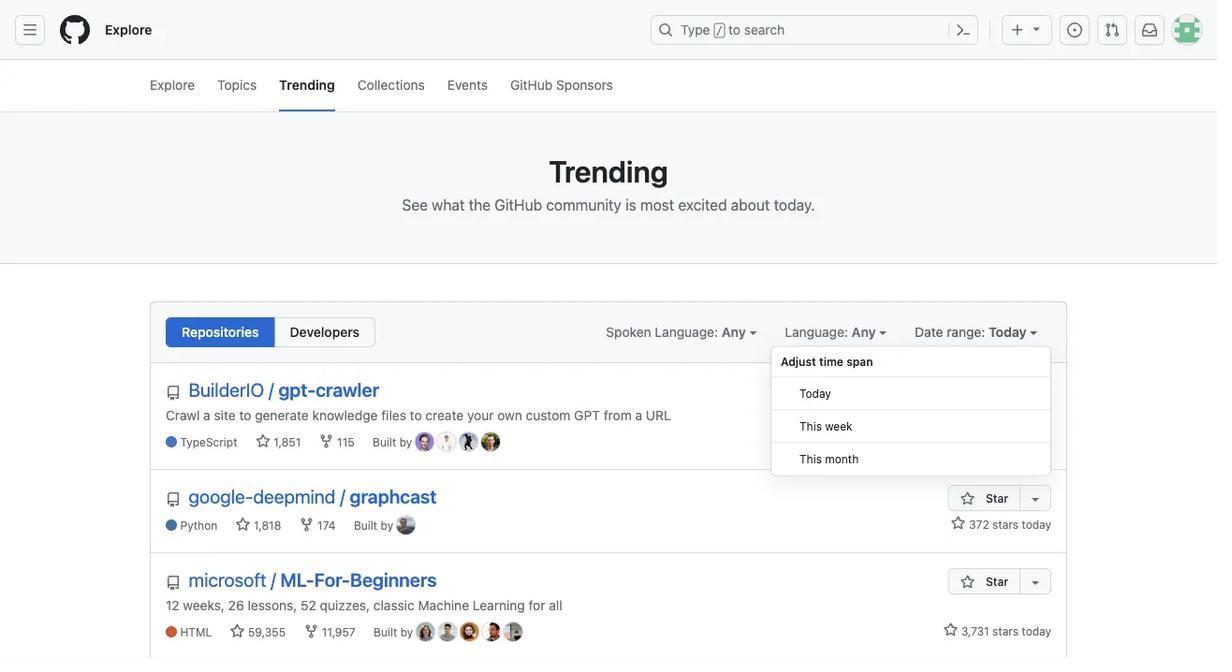 Task type: locate. For each thing, give the bounding box(es) containing it.
1,818 link
[[236, 517, 281, 534]]

stars for ml-for-beginners
[[993, 625, 1019, 638]]

to left the 'search'
[[729, 22, 741, 37]]

for
[[529, 597, 545, 613]]

1 any from the left
[[722, 324, 746, 340]]

0 vertical spatial today
[[1022, 434, 1052, 448]]

this for this month
[[800, 453, 822, 466]]

0 horizontal spatial a
[[203, 407, 210, 423]]

github right the
[[495, 196, 542, 214]]

174 link
[[299, 517, 336, 534]]

trending up is
[[549, 154, 668, 189]]

language: right spoken
[[655, 324, 718, 340]]

1 horizontal spatial to
[[410, 407, 422, 423]]

1 vertical spatial star image
[[943, 623, 958, 638]]

@pipech image
[[437, 433, 456, 451]]

/ right type
[[716, 24, 723, 37]]

built by for for-
[[374, 626, 416, 639]]

star up 372 stars today
[[986, 492, 1008, 505]]

built left @tewalds image
[[354, 519, 377, 532]]

@samfromaway image
[[481, 433, 500, 451]]

crawl
[[166, 407, 200, 423]]

/ left gpt-
[[269, 379, 274, 401]]

by left the @jlooper image
[[400, 626, 413, 639]]

about
[[731, 196, 770, 214]]

today right 688
[[1022, 434, 1052, 448]]

star image inside 1,851 link
[[256, 434, 270, 449]]

0 vertical spatial fork image
[[319, 434, 334, 449]]

github left sponsors
[[510, 77, 553, 92]]

by for for-
[[400, 626, 413, 639]]

1 vertical spatial star button
[[948, 568, 1020, 595]]

explore link right the homepage image
[[97, 15, 160, 45]]

stars right the 372
[[993, 518, 1019, 531]]

issue opened image
[[1067, 22, 1082, 37]]

community
[[546, 196, 622, 214]]

174
[[314, 519, 336, 532]]

trending
[[279, 77, 335, 92], [549, 154, 668, 189]]

1 star from the top
[[986, 492, 1008, 505]]

today down adjust time span
[[800, 387, 831, 400]]

star image for 59,355
[[230, 624, 245, 639]]

0 vertical spatial built by
[[373, 436, 415, 449]]

2 vertical spatial today
[[1022, 625, 1052, 638]]

star image for 688 stars today
[[950, 433, 965, 448]]

star image inside button
[[960, 575, 975, 590]]

graphcast
[[350, 485, 437, 508]]

star for google-deepmind / graphcast
[[986, 492, 1008, 505]]

2 this from the top
[[800, 453, 822, 466]]

star button up 3,731
[[948, 568, 1020, 595]]

plus image
[[1010, 22, 1025, 37]]

to right files
[[410, 407, 422, 423]]

explore inside explore link
[[105, 22, 152, 37]]

today for builderio / gpt-crawler
[[1022, 434, 1052, 448]]

star image down generate
[[256, 434, 270, 449]]

to
[[729, 22, 741, 37], [239, 407, 251, 423], [410, 407, 422, 423]]

0 vertical spatial explore link
[[97, 15, 160, 45]]

/
[[716, 24, 723, 37], [269, 379, 274, 401], [340, 485, 345, 508], [271, 569, 276, 591]]

this left 'week'
[[800, 420, 822, 433]]

0 vertical spatial github
[[510, 77, 553, 92]]

today
[[1022, 434, 1052, 448], [1022, 518, 1052, 531], [1022, 625, 1052, 638]]

1 vertical spatial explore
[[150, 77, 195, 92]]

repo image
[[166, 493, 181, 508], [166, 576, 181, 591]]

today down add this repository to a list icon
[[1022, 518, 1052, 531]]

1 a from the left
[[203, 407, 210, 423]]

sponsors
[[556, 77, 613, 92]]

quizzes,
[[320, 597, 370, 613]]

generate
[[255, 407, 309, 423]]

372 stars today
[[966, 518, 1052, 531]]

notifications image
[[1142, 22, 1157, 37]]

2 vertical spatial built by
[[374, 626, 416, 639]]

2 star button from the top
[[948, 568, 1020, 595]]

star left add this repository to a list image
[[986, 575, 1008, 588]]

fork image down 52
[[304, 624, 319, 639]]

language:
[[655, 324, 718, 340], [785, 324, 848, 340]]

built
[[373, 436, 396, 449], [354, 519, 377, 532], [374, 626, 397, 639]]

crawl a site to generate knowledge files to create your own custom gpt from a url
[[166, 407, 671, 423]]

1 vertical spatial trending
[[549, 154, 668, 189]]

2 repo image from the top
[[166, 576, 181, 591]]

1 repo image from the top
[[166, 493, 181, 508]]

star image up the 372
[[960, 492, 975, 507]]

fork image
[[319, 434, 334, 449], [304, 624, 319, 639]]

a left url
[[635, 407, 642, 423]]

0 vertical spatial trending
[[279, 77, 335, 92]]

1 vertical spatial by
[[381, 519, 393, 532]]

built down classic
[[374, 626, 397, 639]]

fork image down knowledge
[[319, 434, 334, 449]]

star image inside button
[[960, 492, 975, 507]]

@steve8708 image
[[415, 433, 434, 451]]

typescript
[[180, 436, 237, 449]]

0 vertical spatial by
[[399, 436, 412, 449]]

1 horizontal spatial star image
[[960, 575, 975, 590]]

built by down files
[[373, 436, 415, 449]]

3 stars from the top
[[993, 625, 1019, 638]]

star image up 3,731
[[960, 575, 975, 590]]

deepmind
[[253, 485, 336, 508]]

files
[[381, 407, 406, 423]]

star image down 26
[[230, 624, 245, 639]]

github sponsors
[[510, 77, 613, 92]]

built down files
[[373, 436, 396, 449]]

star
[[986, 492, 1008, 505], [986, 575, 1008, 588]]

1 today from the top
[[1022, 434, 1052, 448]]

0 vertical spatial repo image
[[166, 493, 181, 508]]

a left site
[[203, 407, 210, 423]]

1 horizontal spatial trending
[[549, 154, 668, 189]]

1 vertical spatial repo image
[[166, 576, 181, 591]]

trending right the topics
[[279, 77, 335, 92]]

star image left the 372
[[951, 516, 966, 531]]

star image left 3,731
[[943, 623, 958, 638]]

spoken language: any
[[606, 324, 749, 340]]

0 horizontal spatial any
[[722, 324, 746, 340]]

excited
[[678, 196, 727, 214]]

this week link
[[772, 411, 1051, 443]]

built by down classic
[[374, 626, 416, 639]]

star image inside 1,818 link
[[236, 517, 251, 532]]

by left @steve8708 image
[[399, 436, 412, 449]]

built by down graphcast
[[354, 519, 397, 532]]

homepage image
[[60, 15, 90, 45]]

0 vertical spatial star image
[[960, 575, 975, 590]]

today down add this repository to a list image
[[1022, 625, 1052, 638]]

microsoft
[[189, 569, 266, 591]]

@softchris image
[[482, 623, 501, 641]]

@jlooper image
[[416, 623, 435, 641]]

collections link
[[357, 60, 425, 111]]

microsoft / ml-for-beginners
[[189, 569, 437, 591]]

1 vertical spatial this
[[800, 453, 822, 466]]

events link
[[447, 60, 488, 111]]

0 vertical spatial this
[[800, 420, 822, 433]]

adjust time span
[[781, 355, 873, 368]]

0 horizontal spatial today
[[800, 387, 831, 400]]

explore link
[[97, 15, 160, 45], [150, 60, 195, 111]]

@minwook shin image
[[504, 623, 523, 641]]

git pull request image
[[1105, 22, 1120, 37]]

2 vertical spatial built
[[374, 626, 397, 639]]

1 horizontal spatial language:
[[785, 324, 848, 340]]

for-
[[314, 569, 350, 591]]

explore left the topics
[[150, 77, 195, 92]]

@vidushi gupta image
[[460, 623, 479, 641]]

115 link
[[319, 434, 355, 451]]

trending inside trending see what the github community is most excited about today.
[[549, 154, 668, 189]]

1 this from the top
[[800, 420, 822, 433]]

1 vertical spatial today
[[1022, 518, 1052, 531]]

adjust
[[781, 355, 816, 368]]

this inside "link"
[[800, 420, 822, 433]]

google-
[[189, 485, 253, 508]]

fork image for gpt-
[[319, 434, 334, 449]]

0 vertical spatial built
[[373, 436, 396, 449]]

star button up the 372
[[948, 485, 1020, 511]]

star image left 688
[[950, 433, 965, 448]]

0 vertical spatial star
[[986, 492, 1008, 505]]

built by
[[373, 436, 415, 449], [354, 519, 397, 532], [374, 626, 416, 639]]

star button for google-deepmind / graphcast
[[948, 485, 1020, 511]]

repo image up 12
[[166, 576, 181, 591]]

1 star button from the top
[[948, 485, 1020, 511]]

3 today from the top
[[1022, 625, 1052, 638]]

by
[[399, 436, 412, 449], [381, 519, 393, 532], [400, 626, 413, 639]]

built for for-
[[374, 626, 397, 639]]

1 vertical spatial star
[[986, 575, 1008, 588]]

0 horizontal spatial language:
[[655, 324, 718, 340]]

to right site
[[239, 407, 251, 423]]

the
[[469, 196, 491, 214]]

stars right 688
[[993, 434, 1019, 448]]

this month
[[800, 453, 859, 466]]

this for this week
[[800, 420, 822, 433]]

star image down google-
[[236, 517, 251, 532]]

2 any from the left
[[852, 324, 876, 340]]

fork image inside 11,957 link
[[304, 624, 319, 639]]

star image for 1,818
[[236, 517, 251, 532]]

star image inside 59,355 link
[[230, 624, 245, 639]]

1 vertical spatial github
[[495, 196, 542, 214]]

2 star from the top
[[986, 575, 1008, 588]]

menu
[[771, 346, 1052, 476]]

fork image inside 115 link
[[319, 434, 334, 449]]

star button
[[948, 485, 1020, 511], [948, 568, 1020, 595]]

today right range:
[[989, 324, 1027, 340]]

0 horizontal spatial trending
[[279, 77, 335, 92]]

a
[[203, 407, 210, 423], [635, 407, 642, 423]]

0 vertical spatial explore
[[105, 22, 152, 37]]

knowledge
[[312, 407, 378, 423]]

explore link left topics link
[[150, 60, 195, 111]]

1 vertical spatial stars
[[993, 518, 1019, 531]]

stars right 3,731
[[993, 625, 1019, 638]]

repo image up python at the bottom left of page
[[166, 493, 181, 508]]

type
[[681, 22, 710, 37]]

1 horizontal spatial a
[[635, 407, 642, 423]]

1 vertical spatial built by
[[354, 519, 397, 532]]

1 vertical spatial today
[[800, 387, 831, 400]]

month
[[825, 453, 859, 466]]

2 vertical spatial by
[[400, 626, 413, 639]]

0 vertical spatial stars
[[993, 434, 1019, 448]]

crawler
[[316, 379, 379, 401]]

menu containing adjust time span
[[771, 346, 1052, 476]]

59,355 link
[[230, 624, 286, 641]]

developers link
[[274, 317, 375, 347]]

@highergroundstudio image
[[459, 433, 478, 451]]

built for crawler
[[373, 436, 396, 449]]

372
[[969, 518, 989, 531]]

any
[[722, 324, 746, 340], [852, 324, 876, 340]]

1 horizontal spatial any
[[852, 324, 876, 340]]

today
[[989, 324, 1027, 340], [800, 387, 831, 400]]

3,731
[[961, 625, 989, 638]]

star image
[[950, 433, 965, 448], [256, 434, 270, 449], [960, 492, 975, 507], [951, 516, 966, 531], [236, 517, 251, 532], [230, 624, 245, 639]]

1 vertical spatial fork image
[[304, 624, 319, 639]]

language: up adjust time span
[[785, 324, 848, 340]]

0 vertical spatial star button
[[948, 485, 1020, 511]]

59,355
[[245, 626, 286, 639]]

/ left the ml-
[[271, 569, 276, 591]]

span
[[847, 355, 873, 368]]

explore right the homepage image
[[105, 22, 152, 37]]

2 vertical spatial stars
[[993, 625, 1019, 638]]

2 a from the left
[[635, 407, 642, 423]]

/ for gpt-
[[269, 379, 274, 401]]

/ inside type / to search
[[716, 24, 723, 37]]

gpt-
[[278, 379, 316, 401]]

/ for ml-
[[271, 569, 276, 591]]

explore
[[105, 22, 152, 37], [150, 77, 195, 92]]

this left month
[[800, 453, 822, 466]]

by left @tewalds image
[[381, 519, 393, 532]]

ml-
[[281, 569, 314, 591]]

0 vertical spatial today
[[989, 324, 1027, 340]]

github
[[510, 77, 553, 92], [495, 196, 542, 214]]

is
[[626, 196, 636, 214]]

1 stars from the top
[[993, 434, 1019, 448]]

star image
[[960, 575, 975, 590], [943, 623, 958, 638]]



Task type: describe. For each thing, give the bounding box(es) containing it.
today for microsoft / ml-for-beginners
[[1022, 625, 1052, 638]]

this month link
[[772, 443, 1051, 475]]

1 vertical spatial built
[[354, 519, 377, 532]]

/ for to
[[716, 24, 723, 37]]

see
[[402, 196, 428, 214]]

beginners
[[350, 569, 437, 591]]

@hereje image
[[438, 623, 457, 641]]

html
[[180, 626, 212, 639]]

date range: today
[[915, 324, 1030, 340]]

1 language: from the left
[[655, 324, 718, 340]]

1,851
[[270, 436, 301, 449]]

built by for crawler
[[373, 436, 415, 449]]

12 weeks, 26 lessons, 52 quizzes, classic machine learning for all
[[166, 597, 562, 613]]

date
[[915, 324, 943, 340]]

star button for microsoft / ml-for-beginners
[[948, 568, 1020, 595]]

2 language: from the left
[[785, 324, 848, 340]]

own
[[497, 407, 522, 423]]

12
[[166, 597, 179, 613]]

0 horizontal spatial to
[[239, 407, 251, 423]]

classic
[[373, 597, 414, 613]]

star image for 1,851
[[256, 434, 270, 449]]

what
[[432, 196, 465, 214]]

triangle down image
[[1029, 21, 1044, 36]]

11,957
[[319, 626, 356, 639]]

115
[[334, 436, 355, 449]]

688
[[968, 434, 989, 448]]

week
[[825, 420, 853, 433]]

today.
[[774, 196, 815, 214]]

command palette image
[[956, 22, 971, 37]]

collections
[[357, 77, 425, 92]]

trending for trending
[[279, 77, 335, 92]]

star for microsoft / ml-for-beginners
[[986, 575, 1008, 588]]

search
[[744, 22, 785, 37]]

developers
[[290, 324, 360, 340]]

create
[[425, 407, 464, 423]]

1,851 link
[[256, 434, 301, 451]]

your
[[467, 407, 494, 423]]

this week
[[800, 420, 853, 433]]

trending see what the github community is most excited about today.
[[402, 154, 815, 214]]

688 stars today
[[965, 434, 1052, 448]]

repo image
[[166, 386, 181, 401]]

range:
[[947, 324, 985, 340]]

trending link
[[279, 60, 335, 111]]

fork image
[[299, 517, 314, 532]]

machine
[[418, 597, 469, 613]]

custom
[[526, 407, 571, 423]]

language: any
[[785, 324, 879, 340]]

python
[[180, 519, 217, 532]]

topics
[[217, 77, 257, 92]]

2 today from the top
[[1022, 518, 1052, 531]]

2 stars from the top
[[993, 518, 1019, 531]]

weeks,
[[183, 597, 225, 613]]

gpt
[[574, 407, 600, 423]]

google-deepmind / graphcast
[[189, 485, 437, 508]]

by for crawler
[[399, 436, 412, 449]]

github sponsors link
[[510, 60, 613, 111]]

1,818
[[251, 519, 281, 532]]

add this repository to a list image
[[1028, 492, 1043, 507]]

time
[[819, 355, 844, 368]]

type / to search
[[681, 22, 785, 37]]

fork image for ml-
[[304, 624, 319, 639]]

builderio
[[189, 379, 264, 401]]

0 horizontal spatial star image
[[943, 623, 958, 638]]

26
[[228, 597, 244, 613]]

trending for trending see what the github community is most excited about today.
[[549, 154, 668, 189]]

all
[[549, 597, 562, 613]]

repo image for microsoft
[[166, 576, 181, 591]]

spoken
[[606, 324, 651, 340]]

lessons,
[[248, 597, 297, 613]]

3,731 stars today
[[958, 625, 1052, 638]]

from
[[604, 407, 632, 423]]

stars for gpt-crawler
[[993, 434, 1019, 448]]

52
[[301, 597, 316, 613]]

site
[[214, 407, 236, 423]]

events
[[447, 77, 488, 92]]

url
[[646, 407, 671, 423]]

topics link
[[217, 60, 257, 111]]

builderio / gpt-crawler
[[189, 379, 379, 401]]

/ right deepmind
[[340, 485, 345, 508]]

github inside trending see what the github community is most excited about today.
[[495, 196, 542, 214]]

@tewalds image
[[397, 516, 415, 535]]

2 horizontal spatial to
[[729, 22, 741, 37]]

most
[[640, 196, 674, 214]]

learning
[[473, 597, 525, 613]]

1 vertical spatial explore link
[[150, 60, 195, 111]]

repo image for google-
[[166, 493, 181, 508]]

11,957 link
[[304, 624, 356, 641]]

1 horizontal spatial today
[[989, 324, 1027, 340]]

star image for 372 stars today
[[951, 516, 966, 531]]

today link
[[772, 378, 1051, 411]]

add this repository to a list image
[[1028, 575, 1043, 590]]



Task type: vqa. For each thing, say whether or not it's contained in the screenshot.
Beginners
yes



